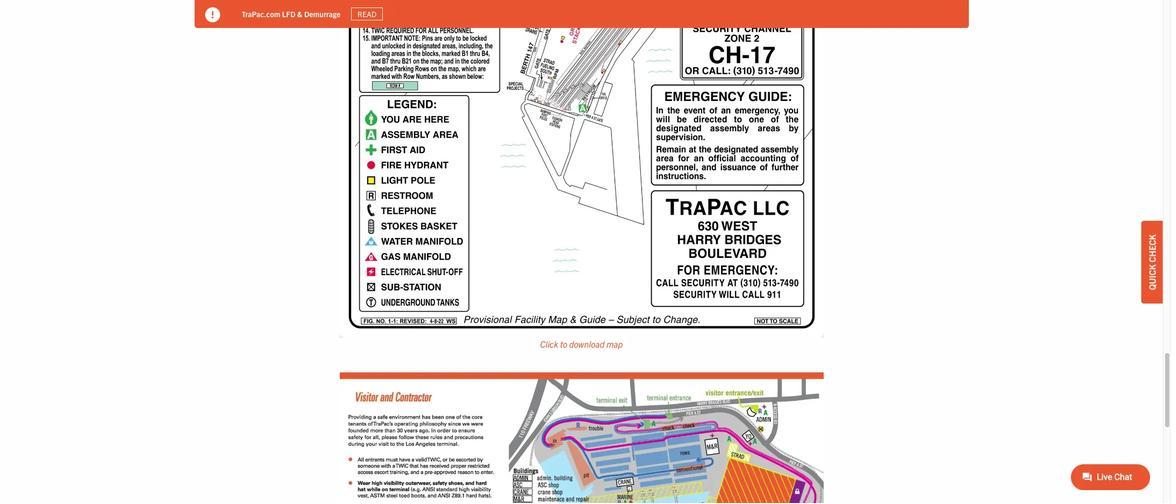 Task type: vqa. For each thing, say whether or not it's contained in the screenshot.
the Read Link
yes



Task type: locate. For each thing, give the bounding box(es) containing it.
check
[[1148, 235, 1158, 263]]

read
[[358, 9, 377, 19]]

lfd
[[282, 9, 296, 19]]

click to download map
[[541, 339, 623, 350]]

demurrage
[[304, 9, 341, 19]]

read link
[[352, 7, 383, 21]]

solid image
[[205, 8, 220, 23]]



Task type: describe. For each thing, give the bounding box(es) containing it.
click to download map link
[[541, 339, 623, 350]]

to
[[560, 339, 568, 350]]

trapac.com
[[242, 9, 280, 19]]

quick
[[1148, 265, 1158, 290]]

map
[[607, 339, 623, 350]]

quick check
[[1148, 235, 1158, 290]]

&
[[297, 9, 303, 19]]

quick check link
[[1142, 221, 1164, 304]]

download
[[570, 339, 605, 350]]

click
[[541, 339, 558, 350]]

trapac.com lfd & demurrage
[[242, 9, 341, 19]]



